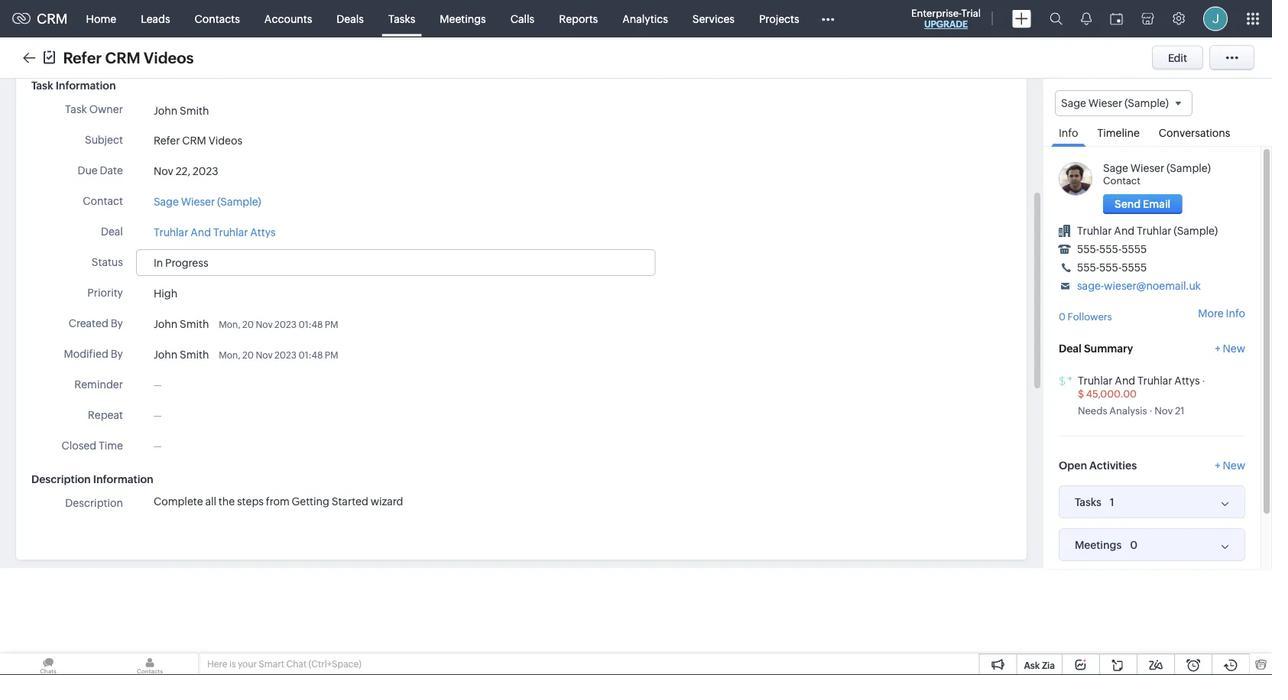 Task type: describe. For each thing, give the bounding box(es) containing it.
0 horizontal spatial truhlar and truhlar attys link
[[154, 224, 276, 240]]

closed time
[[61, 439, 123, 452]]

truhlar up in progress
[[154, 226, 188, 238]]

1 vertical spatial contact
[[83, 195, 123, 207]]

started
[[332, 495, 368, 508]]

analytics
[[623, 13, 668, 25]]

upgrade
[[924, 19, 968, 29]]

enterprise-
[[911, 7, 961, 19]]

by for created by
[[111, 317, 123, 329]]

john for modified by
[[154, 348, 178, 360]]

accounts link
[[252, 0, 324, 37]]

truhlar and truhlar attys
[[154, 226, 276, 238]]

2023 for modified by
[[275, 350, 297, 360]]

trial
[[961, 7, 981, 19]]

20 for created by
[[242, 319, 254, 329]]

edit button
[[1152, 45, 1203, 70]]

owner
[[89, 103, 123, 115]]

sage-wieser@noemail.uk
[[1077, 280, 1201, 292]]

ask
[[1024, 660, 1040, 670]]

progress
[[165, 256, 208, 269]]

john smith for created by
[[154, 318, 209, 330]]

1 smith from the top
[[180, 104, 209, 116]]

0 horizontal spatial ·
[[1149, 405, 1153, 417]]

task owner
[[65, 103, 123, 115]]

open
[[1059, 459, 1087, 472]]

the
[[219, 495, 235, 508]]

0 vertical spatial crm
[[37, 11, 68, 27]]

1 horizontal spatial truhlar and truhlar attys link
[[1078, 374, 1200, 387]]

leads link
[[129, 0, 182, 37]]

+ new link
[[1215, 342, 1245, 362]]

attys for truhlar and truhlar attys · $ 45,000.00 needs analysis · nov 21
[[1175, 374, 1200, 387]]

analytics link
[[610, 0, 680, 37]]

1 vertical spatial tasks
[[1075, 496, 1102, 508]]

0 vertical spatial 2023
[[193, 165, 218, 177]]

reports
[[559, 13, 598, 25]]

repeat
[[88, 409, 123, 421]]

2 new from the top
[[1223, 459, 1245, 472]]

john for created by
[[154, 318, 178, 330]]

tasks link
[[376, 0, 428, 37]]

subject
[[85, 134, 123, 146]]

0 followers
[[1059, 311, 1112, 322]]

followers
[[1068, 311, 1112, 322]]

description for description information
[[31, 473, 91, 485]]

calls
[[510, 13, 535, 25]]

modified
[[64, 348, 108, 360]]

sage inside sage wieser (sample) contact
[[1103, 162, 1128, 174]]

21
[[1175, 405, 1185, 417]]

info inside info 'link'
[[1059, 127, 1078, 139]]

in
[[154, 256, 163, 269]]

in progress
[[154, 256, 208, 269]]

0 horizontal spatial meetings
[[440, 13, 486, 25]]

conversations link
[[1151, 116, 1238, 146]]

complete all the steps from getting started wizard
[[154, 495, 403, 508]]

1
[[1110, 496, 1114, 508]]

and for truhlar and truhlar attys
[[191, 226, 211, 238]]

crm link
[[12, 11, 68, 27]]

closed
[[61, 439, 96, 452]]

nov 22, 2023
[[154, 165, 218, 177]]

(sample) inside sage wieser (sample) field
[[1125, 97, 1169, 109]]

status
[[92, 256, 123, 268]]

01:48 for created by
[[298, 319, 323, 329]]

information for description information
[[93, 473, 153, 485]]

pm for modified by
[[325, 350, 338, 360]]

smith for created by
[[180, 318, 209, 330]]

deals
[[337, 13, 364, 25]]

signals element
[[1072, 0, 1101, 37]]

pm for created by
[[325, 319, 338, 329]]

1 vertical spatial sage wieser (sample)
[[154, 195, 261, 207]]

getting
[[292, 495, 329, 508]]

enterprise-trial upgrade
[[911, 7, 981, 29]]

0 horizontal spatial videos
[[144, 49, 194, 67]]

description information
[[31, 473, 153, 485]]

edit
[[1168, 52, 1187, 64]]

truhlar and truhlar (sample)
[[1077, 225, 1218, 237]]

your
[[238, 659, 257, 669]]

is
[[229, 659, 236, 669]]

1 horizontal spatial crm
[[105, 49, 140, 67]]

deals link
[[324, 0, 376, 37]]

truhlar and truhlar (sample) link
[[1077, 225, 1218, 237]]

sage inside field
[[1061, 97, 1086, 109]]

45,000.00
[[1086, 388, 1137, 400]]

truhlar up the analysis
[[1138, 374, 1172, 387]]

Other Modules field
[[812, 6, 844, 31]]

truhlar and truhlar attys · $ 45,000.00 needs analysis · nov 21
[[1078, 374, 1206, 417]]

home
[[86, 13, 116, 25]]

(ctrl+space)
[[309, 659, 361, 669]]

(sample) down sage wieser (sample) contact
[[1174, 225, 1218, 237]]

services link
[[680, 0, 747, 37]]

0 horizontal spatial sage
[[154, 195, 179, 207]]

meetings link
[[428, 0, 498, 37]]

sage-
[[1077, 280, 1104, 292]]

wizard
[[371, 495, 403, 508]]

calendar image
[[1110, 13, 1123, 25]]

1 + from the top
[[1215, 342, 1221, 355]]

0 vertical spatial refer crm videos
[[63, 49, 194, 67]]

attys for truhlar and truhlar attys
[[250, 226, 276, 238]]

1 vertical spatial info
[[1226, 307, 1245, 319]]

create menu image
[[1012, 10, 1031, 28]]

projects link
[[747, 0, 812, 37]]

summary
[[1084, 342, 1133, 355]]

all
[[205, 495, 216, 508]]

01:48 for modified by
[[298, 350, 323, 360]]

conversations
[[1159, 127, 1230, 139]]

ask zia
[[1024, 660, 1055, 670]]

smart
[[259, 659, 284, 669]]

search image
[[1050, 12, 1063, 25]]

1 horizontal spatial videos
[[208, 134, 242, 146]]

wieser@noemail.uk
[[1104, 280, 1201, 292]]

0 horizontal spatial sage wieser (sample) link
[[154, 193, 261, 209]]

accounts
[[264, 13, 312, 25]]

here
[[207, 659, 227, 669]]

1 vertical spatial meetings
[[1075, 539, 1122, 551]]

created
[[69, 317, 108, 329]]

reminder
[[74, 378, 123, 391]]

high
[[154, 287, 177, 299]]

here is your smart chat (ctrl+space)
[[207, 659, 361, 669]]

information for task information
[[56, 79, 116, 91]]

1 vertical spatial refer
[[154, 134, 180, 146]]

reports link
[[547, 0, 610, 37]]

date
[[100, 164, 123, 176]]

contact inside sage wieser (sample) contact
[[1103, 175, 1141, 187]]

mon, 20 nov 2023 01:48 pm for created by
[[219, 319, 338, 329]]

info link
[[1051, 116, 1086, 147]]

more info link
[[1198, 307, 1245, 319]]

steps
[[237, 495, 264, 508]]

complete
[[154, 495, 203, 508]]



Task type: locate. For each thing, give the bounding box(es) containing it.
crm left home link
[[37, 11, 68, 27]]

1 vertical spatial john smith
[[154, 318, 209, 330]]

0 vertical spatial 5555
[[1122, 243, 1147, 256]]

1 vertical spatial crm
[[105, 49, 140, 67]]

2 horizontal spatial sage
[[1103, 162, 1128, 174]]

1 horizontal spatial wieser
[[1089, 97, 1123, 109]]

sage wieser (sample) up timeline link
[[1061, 97, 1169, 109]]

task for task owner
[[65, 103, 87, 115]]

1 horizontal spatial meetings
[[1075, 539, 1122, 551]]

attys inside truhlar and truhlar attys · $ 45,000.00 needs analysis · nov 21
[[1175, 374, 1200, 387]]

0 vertical spatial description
[[31, 473, 91, 485]]

due date
[[78, 164, 123, 176]]

and up 45,000.00 at the bottom right of the page
[[1115, 374, 1135, 387]]

sage wieser (sample) contact
[[1103, 162, 1211, 187]]

attys
[[250, 226, 276, 238], [1175, 374, 1200, 387]]

0 vertical spatial wieser
[[1089, 97, 1123, 109]]

task down crm link
[[31, 79, 53, 91]]

signals image
[[1081, 12, 1092, 25]]

contacts
[[195, 13, 240, 25]]

0 vertical spatial ·
[[1202, 375, 1206, 387]]

truhlar
[[1077, 225, 1112, 237], [1137, 225, 1172, 237], [154, 226, 188, 238], [213, 226, 248, 238], [1078, 374, 1113, 387], [1138, 374, 1172, 387]]

refer
[[63, 49, 102, 67], [154, 134, 180, 146]]

1 vertical spatial new
[[1223, 459, 1245, 472]]

info
[[1059, 127, 1078, 139], [1226, 307, 1245, 319]]

20
[[242, 319, 254, 329], [242, 350, 254, 360]]

0 vertical spatial information
[[56, 79, 116, 91]]

mon, for created by
[[219, 319, 241, 329]]

1 vertical spatial pm
[[325, 350, 338, 360]]

truhlar down nov 22, 2023
[[213, 226, 248, 238]]

info left timeline
[[1059, 127, 1078, 139]]

1 horizontal spatial sage wieser (sample)
[[1061, 97, 1169, 109]]

and up sage-wieser@noemail.uk
[[1114, 225, 1135, 237]]

wieser down nov 22, 2023
[[181, 195, 215, 207]]

2 vertical spatial sage
[[154, 195, 179, 207]]

profile element
[[1194, 0, 1237, 37]]

created by
[[69, 317, 123, 329]]

profile image
[[1203, 6, 1228, 31]]

2 5555 from the top
[[1122, 262, 1147, 274]]

1 vertical spatial wieser
[[1131, 162, 1165, 174]]

0 vertical spatial contact
[[1103, 175, 1141, 187]]

pm
[[325, 319, 338, 329], [325, 350, 338, 360]]

2 vertical spatial smith
[[180, 348, 209, 360]]

0 vertical spatial sage
[[1061, 97, 1086, 109]]

3 john smith from the top
[[154, 348, 209, 360]]

by for modified by
[[111, 348, 123, 360]]

1 horizontal spatial tasks
[[1075, 496, 1102, 508]]

1 5555 from the top
[[1122, 243, 1147, 256]]

and for truhlar and truhlar attys · $ 45,000.00 needs analysis · nov 21
[[1115, 374, 1135, 387]]

1 horizontal spatial deal
[[1059, 342, 1082, 355]]

wieser inside sage wieser (sample) contact
[[1131, 162, 1165, 174]]

1 horizontal spatial ·
[[1202, 375, 1206, 387]]

1 vertical spatial truhlar and truhlar attys link
[[1078, 374, 1200, 387]]

0 vertical spatial new
[[1223, 342, 1245, 355]]

mon, 20 nov 2023 01:48 pm for modified by
[[219, 350, 338, 360]]

contact down due date
[[83, 195, 123, 207]]

1 mon, from the top
[[219, 319, 241, 329]]

(sample) up truhlar and truhlar attys
[[217, 195, 261, 207]]

2 + from the top
[[1215, 459, 1221, 472]]

None button
[[1103, 194, 1182, 214]]

john smith for modified by
[[154, 348, 209, 360]]

videos up nov 22, 2023
[[208, 134, 242, 146]]

create menu element
[[1003, 0, 1041, 37]]

0 vertical spatial 0
[[1059, 311, 1066, 322]]

2 vertical spatial crm
[[182, 134, 206, 146]]

2 01:48 from the top
[[298, 350, 323, 360]]

1 vertical spatial 2023
[[275, 319, 297, 329]]

deal for deal summary
[[1059, 342, 1082, 355]]

2 pm from the top
[[325, 350, 338, 360]]

3 john from the top
[[154, 348, 178, 360]]

by
[[111, 317, 123, 329], [111, 348, 123, 360]]

0 horizontal spatial contact
[[83, 195, 123, 207]]

555-555-5555 down truhlar and truhlar (sample)
[[1077, 243, 1147, 256]]

sage wieser (sample) inside field
[[1061, 97, 1169, 109]]

and up the progress
[[191, 226, 211, 238]]

and for truhlar and truhlar (sample)
[[1114, 225, 1135, 237]]

wieser up timeline link
[[1089, 97, 1123, 109]]

task for task information
[[31, 79, 53, 91]]

(sample) up timeline link
[[1125, 97, 1169, 109]]

from
[[266, 495, 290, 508]]

(sample) inside sage wieser (sample) link
[[217, 195, 261, 207]]

+ new
[[1215, 342, 1245, 355], [1215, 459, 1245, 472]]

refer up 22,
[[154, 134, 180, 146]]

0 vertical spatial pm
[[325, 319, 338, 329]]

0 vertical spatial attys
[[250, 226, 276, 238]]

wieser down timeline
[[1131, 162, 1165, 174]]

deal
[[101, 225, 123, 238], [1059, 342, 1082, 355]]

0 horizontal spatial task
[[31, 79, 53, 91]]

0 vertical spatial smith
[[180, 104, 209, 116]]

0 for 0 followers
[[1059, 311, 1066, 322]]

1 john smith from the top
[[154, 104, 209, 116]]

john
[[154, 104, 178, 116], [154, 318, 178, 330], [154, 348, 178, 360]]

2 vertical spatial wieser
[[181, 195, 215, 207]]

1 mon, 20 nov 2023 01:48 pm from the top
[[219, 319, 338, 329]]

home link
[[74, 0, 129, 37]]

0 vertical spatial truhlar and truhlar attys link
[[154, 224, 276, 240]]

sage wieser (sample) link up truhlar and truhlar attys
[[154, 193, 261, 209]]

refer crm videos up nov 22, 2023
[[154, 134, 242, 146]]

and
[[1114, 225, 1135, 237], [191, 226, 211, 238], [1115, 374, 1135, 387]]

2 by from the top
[[111, 348, 123, 360]]

contacts link
[[182, 0, 252, 37]]

mon,
[[219, 319, 241, 329], [219, 350, 241, 360]]

contact down timeline
[[1103, 175, 1141, 187]]

information up task owner on the top left of the page
[[56, 79, 116, 91]]

modified by
[[64, 348, 123, 360]]

0 for 0
[[1130, 539, 1138, 551]]

5555
[[1122, 243, 1147, 256], [1122, 262, 1147, 274]]

sage-wieser@noemail.uk link
[[1077, 280, 1201, 292]]

task down task information
[[65, 103, 87, 115]]

0 vertical spatial mon,
[[219, 319, 241, 329]]

1 vertical spatial description
[[65, 497, 123, 509]]

+
[[1215, 342, 1221, 355], [1215, 459, 1221, 472]]

0 vertical spatial deal
[[101, 225, 123, 238]]

mon, for modified by
[[219, 350, 241, 360]]

description down description information
[[65, 497, 123, 509]]

2 vertical spatial john
[[154, 348, 178, 360]]

sage down timeline
[[1103, 162, 1128, 174]]

(sample)
[[1125, 97, 1169, 109], [1167, 162, 1211, 174], [217, 195, 261, 207], [1174, 225, 1218, 237]]

0 vertical spatial 555-555-5555
[[1077, 243, 1147, 256]]

information
[[56, 79, 116, 91], [93, 473, 153, 485]]

0 vertical spatial 20
[[242, 319, 254, 329]]

$
[[1078, 388, 1084, 400]]

info right more
[[1226, 307, 1245, 319]]

smith for modified by
[[180, 348, 209, 360]]

1 vertical spatial by
[[111, 348, 123, 360]]

crm down home
[[105, 49, 140, 67]]

1 vertical spatial ·
[[1149, 405, 1153, 417]]

and inside truhlar and truhlar attys · $ 45,000.00 needs analysis · nov 21
[[1115, 374, 1135, 387]]

open activities
[[1059, 459, 1137, 472]]

0 horizontal spatial 0
[[1059, 311, 1066, 322]]

1 vertical spatial attys
[[1175, 374, 1200, 387]]

1 555-555-5555 from the top
[[1077, 243, 1147, 256]]

deal for deal
[[101, 225, 123, 238]]

task information
[[31, 79, 116, 91]]

0 vertical spatial sage wieser (sample) link
[[1103, 162, 1211, 174]]

20 for modified by
[[242, 350, 254, 360]]

videos down leads
[[144, 49, 194, 67]]

sage down 22,
[[154, 195, 179, 207]]

0 vertical spatial + new
[[1215, 342, 1245, 355]]

1 vertical spatial + new
[[1215, 459, 1245, 472]]

1 pm from the top
[[325, 319, 338, 329]]

calls link
[[498, 0, 547, 37]]

0 vertical spatial +
[[1215, 342, 1221, 355]]

chats image
[[0, 654, 96, 675]]

sage wieser (sample)
[[1061, 97, 1169, 109], [154, 195, 261, 207]]

priority
[[87, 287, 123, 299]]

1 01:48 from the top
[[298, 319, 323, 329]]

0 vertical spatial info
[[1059, 127, 1078, 139]]

analysis
[[1109, 405, 1147, 417]]

1 + new from the top
[[1215, 342, 1245, 355]]

more
[[1198, 307, 1224, 319]]

0 vertical spatial refer
[[63, 49, 102, 67]]

2 vertical spatial 2023
[[275, 350, 297, 360]]

new
[[1223, 342, 1245, 355], [1223, 459, 1245, 472]]

nov inside truhlar and truhlar attys · $ 45,000.00 needs analysis · nov 21
[[1155, 405, 1173, 417]]

Sage Wieser (Sample) field
[[1055, 90, 1193, 116]]

more info
[[1198, 307, 1245, 319]]

1 vertical spatial 555-555-5555
[[1077, 262, 1147, 274]]

555-
[[1077, 243, 1099, 256], [1099, 243, 1122, 256], [1077, 262, 1099, 274], [1099, 262, 1122, 274]]

22,
[[176, 165, 190, 177]]

timeline
[[1097, 127, 1140, 139]]

needs
[[1078, 405, 1107, 417]]

tasks left 1
[[1075, 496, 1102, 508]]

1 vertical spatial 0
[[1130, 539, 1138, 551]]

refer crm videos down home
[[63, 49, 194, 67]]

sage wieser (sample) up truhlar and truhlar attys
[[154, 195, 261, 207]]

2 john smith from the top
[[154, 318, 209, 330]]

0 vertical spatial by
[[111, 317, 123, 329]]

refer up task information
[[63, 49, 102, 67]]

description
[[31, 473, 91, 485], [65, 497, 123, 509]]

services
[[692, 13, 735, 25]]

time
[[99, 439, 123, 452]]

truhlar up sage-
[[1077, 225, 1112, 237]]

crm up nov 22, 2023
[[182, 134, 206, 146]]

1 horizontal spatial 0
[[1130, 539, 1138, 551]]

· down more
[[1202, 375, 1206, 387]]

0 horizontal spatial deal
[[101, 225, 123, 238]]

1 vertical spatial refer crm videos
[[154, 134, 242, 146]]

chat
[[286, 659, 307, 669]]

0 horizontal spatial wieser
[[181, 195, 215, 207]]

2 555-555-5555 from the top
[[1077, 262, 1147, 274]]

1 vertical spatial +
[[1215, 459, 1221, 472]]

1 vertical spatial 20
[[242, 350, 254, 360]]

555-555-5555 up sage-
[[1077, 262, 1147, 274]]

1 vertical spatial task
[[65, 103, 87, 115]]

(sample) down 'conversations'
[[1167, 162, 1211, 174]]

leads
[[141, 13, 170, 25]]

2023 for created by
[[275, 319, 297, 329]]

tasks
[[388, 13, 415, 25], [1075, 496, 1102, 508]]

deal summary
[[1059, 342, 1133, 355]]

activities
[[1090, 459, 1137, 472]]

0 vertical spatial 01:48
[[298, 319, 323, 329]]

sage up info 'link'
[[1061, 97, 1086, 109]]

1 horizontal spatial task
[[65, 103, 87, 115]]

1 vertical spatial smith
[[180, 318, 209, 330]]

1 vertical spatial sage
[[1103, 162, 1128, 174]]

meetings down 1
[[1075, 539, 1122, 551]]

1 vertical spatial mon, 20 nov 2023 01:48 pm
[[219, 350, 338, 360]]

5555 down truhlar and truhlar (sample)
[[1122, 243, 1147, 256]]

information down time
[[93, 473, 153, 485]]

0 horizontal spatial sage wieser (sample)
[[154, 195, 261, 207]]

2 20 from the top
[[242, 350, 254, 360]]

1 vertical spatial sage wieser (sample) link
[[154, 193, 261, 209]]

contacts image
[[102, 654, 198, 675]]

1 by from the top
[[111, 317, 123, 329]]

1 vertical spatial videos
[[208, 134, 242, 146]]

description down closed
[[31, 473, 91, 485]]

2 horizontal spatial crm
[[182, 134, 206, 146]]

1 john from the top
[[154, 104, 178, 116]]

truhlar and truhlar attys link up the progress
[[154, 224, 276, 240]]

0 horizontal spatial crm
[[37, 11, 68, 27]]

1 horizontal spatial contact
[[1103, 175, 1141, 187]]

wieser inside sage wieser (sample) field
[[1089, 97, 1123, 109]]

2 horizontal spatial wieser
[[1131, 162, 1165, 174]]

· right the analysis
[[1149, 405, 1153, 417]]

truhlar up the wieser@noemail.uk
[[1137, 225, 1172, 237]]

1 horizontal spatial info
[[1226, 307, 1245, 319]]

5555 up sage-wieser@noemail.uk
[[1122, 262, 1147, 274]]

meetings left the calls link
[[440, 13, 486, 25]]

·
[[1202, 375, 1206, 387], [1149, 405, 1153, 417]]

2 + new from the top
[[1215, 459, 1245, 472]]

0 horizontal spatial refer
[[63, 49, 102, 67]]

smith
[[180, 104, 209, 116], [180, 318, 209, 330], [180, 348, 209, 360]]

truhlar up $
[[1078, 374, 1113, 387]]

timeline link
[[1090, 116, 1147, 146]]

deal up status
[[101, 225, 123, 238]]

by right created
[[111, 317, 123, 329]]

(sample) inside sage wieser (sample) contact
[[1167, 162, 1211, 174]]

crm
[[37, 11, 68, 27], [105, 49, 140, 67], [182, 134, 206, 146]]

1 20 from the top
[[242, 319, 254, 329]]

2 john from the top
[[154, 318, 178, 330]]

john smith
[[154, 104, 209, 116], [154, 318, 209, 330], [154, 348, 209, 360]]

sage
[[1061, 97, 1086, 109], [1103, 162, 1128, 174], [154, 195, 179, 207]]

description for description
[[65, 497, 123, 509]]

0 vertical spatial task
[[31, 79, 53, 91]]

0 vertical spatial tasks
[[388, 13, 415, 25]]

2 vertical spatial john smith
[[154, 348, 209, 360]]

0 vertical spatial mon, 20 nov 2023 01:48 pm
[[219, 319, 338, 329]]

search element
[[1041, 0, 1072, 37]]

2 mon, from the top
[[219, 350, 241, 360]]

0 vertical spatial john smith
[[154, 104, 209, 116]]

1 new from the top
[[1223, 342, 1245, 355]]

0
[[1059, 311, 1066, 322], [1130, 539, 1138, 551]]

tasks right deals at the left of the page
[[388, 13, 415, 25]]

3 smith from the top
[[180, 348, 209, 360]]

1 vertical spatial 01:48
[[298, 350, 323, 360]]

due
[[78, 164, 98, 176]]

2 mon, 20 nov 2023 01:48 pm from the top
[[219, 350, 338, 360]]

2 smith from the top
[[180, 318, 209, 330]]

projects
[[759, 13, 799, 25]]

deal down 0 followers
[[1059, 342, 1082, 355]]

1 vertical spatial john
[[154, 318, 178, 330]]

1 vertical spatial information
[[93, 473, 153, 485]]

by right the modified
[[111, 348, 123, 360]]

wieser
[[1089, 97, 1123, 109], [1131, 162, 1165, 174], [181, 195, 215, 207]]

sage wieser (sample) link down 'conversations'
[[1103, 162, 1211, 174]]

nov
[[154, 165, 173, 177], [256, 319, 273, 329], [256, 350, 273, 360], [1155, 405, 1173, 417]]

truhlar and truhlar attys link up 45,000.00 at the bottom right of the page
[[1078, 374, 1200, 387]]



Task type: vqa. For each thing, say whether or not it's contained in the screenshot.


